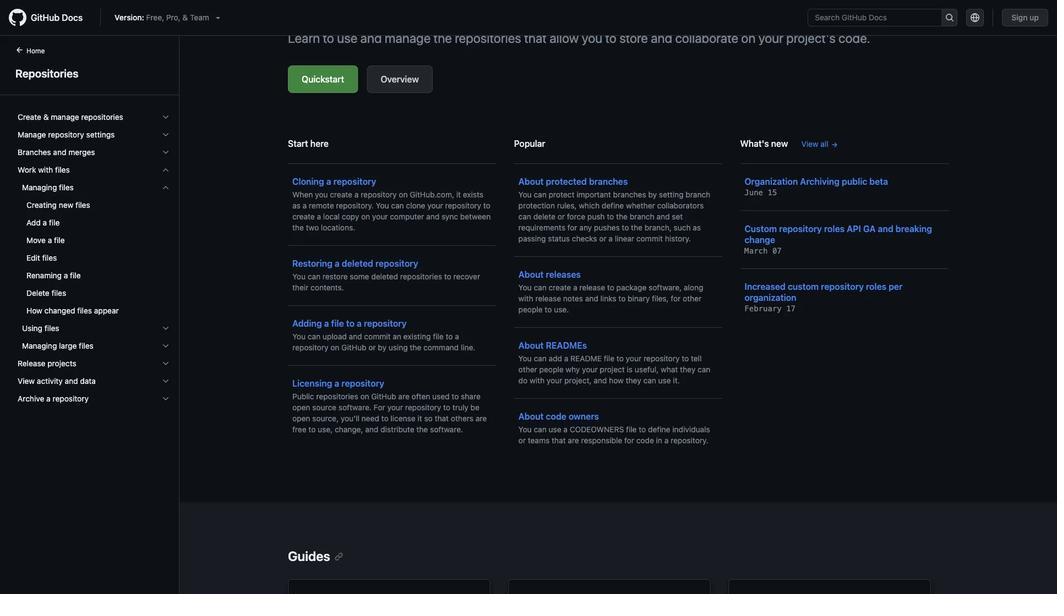 Task type: describe. For each thing, give the bounding box(es) containing it.
the inside adding a file to a repository you can upload and commit an existing file to a repository on github or by using the command line.
[[410, 343, 422, 353]]

delete
[[26, 289, 49, 298]]

activity
[[37, 377, 63, 386]]

you inside about protected branches you can protect important branches by setting branch protection rules, which define whether collaborators can delete or force push to the branch and set requirements for any pushes to the branch, such as passing status checks or a linear commit history.
[[519, 190, 532, 199]]

1 horizontal spatial &
[[183, 13, 188, 22]]

a right in
[[665, 437, 669, 446]]

to up upload
[[346, 319, 355, 329]]

you'll
[[341, 415, 360, 424]]

can down useful,
[[644, 376, 656, 386]]

with inside "about readmes you can add a readme file to your repository to tell other people why your project is useful, what they can do with your project, and how they can use it."
[[530, 376, 545, 386]]

to up links on the right
[[608, 283, 615, 292]]

upload
[[323, 332, 347, 342]]

sc 9kayk9 0 image for settings
[[161, 131, 170, 139]]

on right copy
[[361, 212, 370, 221]]

sign up
[[1012, 13, 1039, 22]]

use,
[[318, 426, 333, 435]]

new for creating
[[59, 201, 73, 210]]

by inside adding a file to a repository you can upload and commit an existing file to a repository on github or by using the command line.
[[378, 343, 387, 353]]

why
[[566, 365, 580, 375]]

api
[[847, 224, 861, 234]]

your down github.com,
[[428, 201, 443, 210]]

define inside about code owners you can use a codeowners file to define individuals or teams that are responsible for code in a repository.
[[648, 426, 671, 435]]

delete files
[[26, 289, 66, 298]]

your left project's
[[759, 30, 784, 46]]

a down some
[[357, 319, 362, 329]]

0 horizontal spatial create
[[292, 212, 315, 221]]

version: free, pro, & team
[[115, 13, 209, 22]]

and inside adding a file to a repository you can upload and commit an existing file to a repository on github or by using the command line.
[[349, 332, 362, 342]]

work with files
[[18, 166, 70, 175]]

to left use.
[[545, 305, 552, 315]]

0 vertical spatial branches
[[589, 177, 628, 187]]

to inside cloning a repository when you create a repository on github.com, it exists as a remote repository. you can clone your repository to create a local copy on your computer and sync between the two locations.
[[484, 201, 491, 210]]

to up linear
[[622, 223, 629, 232]]

repository. inside about code owners you can use a codeowners file to define individuals or teams that are responsible for code in a repository.
[[671, 437, 709, 446]]

sc 9kayk9 0 image for work with files
[[161, 166, 170, 175]]

and inside licensing a repository public repositories on github are often used to share open source software. for your repository to truly be open source, you'll need to license it so that others are free to use, change, and distribute the software.
[[365, 426, 379, 435]]

archiving
[[800, 177, 840, 187]]

to right links on the right
[[619, 294, 626, 304]]

ga
[[864, 224, 876, 234]]

or down pushes
[[599, 234, 607, 243]]

file right move
[[54, 236, 65, 245]]

codeowners
[[570, 426, 624, 435]]

Search GitHub Docs search field
[[809, 9, 942, 26]]

version:
[[115, 13, 144, 22]]

distribute
[[381, 426, 415, 435]]

work with files element containing managing files
[[9, 179, 179, 355]]

sign up link
[[1003, 9, 1049, 26]]

2 open from the top
[[292, 415, 310, 424]]

organization
[[745, 177, 798, 187]]

other inside about releases you can create a release to package software, along with release notes and links to binary files, for other people to use.
[[683, 294, 702, 304]]

repository inside "about readmes you can add a readme file to your repository to tell other people why your project is useful, what they can do with your project, and how they can use it."
[[644, 354, 680, 364]]

locations.
[[321, 223, 355, 232]]

creating new files link
[[13, 197, 175, 214]]

a inside about protected branches you can protect important branches by setting branch protection rules, which define whether collaborators can delete or force push to the branch and set requirements for any pushes to the branch, such as passing status checks or a linear commit history.
[[609, 234, 613, 243]]

project,
[[565, 376, 592, 386]]

managing files
[[22, 183, 74, 192]]

edit
[[26, 254, 40, 263]]

release projects
[[18, 359, 76, 369]]

roles inside custom repository roles api ga and breaking change march 07
[[825, 224, 845, 234]]

github inside adding a file to a repository you can upload and commit an existing file to a repository on github or by using the command line.
[[342, 343, 367, 353]]

roles inside 'increased custom repository roles per organization february 17'
[[866, 282, 887, 292]]

increased
[[745, 282, 786, 292]]

setting
[[659, 190, 684, 199]]

pushes
[[594, 223, 620, 232]]

1 horizontal spatial are
[[476, 415, 487, 424]]

share
[[461, 392, 481, 402]]

on inside adding a file to a repository you can upload and commit an existing file to a repository on github or by using the command line.
[[331, 343, 340, 353]]

add a file link
[[13, 214, 175, 232]]

files right large
[[79, 342, 93, 351]]

guides link
[[288, 549, 344, 565]]

to inside about code owners you can use a codeowners file to define individuals or teams that are responsible for code in a repository.
[[639, 426, 646, 435]]

repository inside restoring a deleted repository you can restore some deleted repositories to recover their contents.
[[376, 259, 418, 269]]

overview
[[381, 74, 419, 85]]

new for what's
[[772, 139, 788, 149]]

can inside about releases you can create a release to package software, along with release notes and links to binary files, for other people to use.
[[534, 283, 547, 292]]

a up upload
[[324, 319, 329, 329]]

computer
[[390, 212, 424, 221]]

0 vertical spatial create
[[330, 190, 353, 199]]

breaking
[[896, 224, 933, 234]]

a up copy
[[355, 190, 359, 199]]

recover
[[454, 272, 480, 281]]

which
[[579, 201, 600, 210]]

files down branches and merges
[[55, 166, 70, 175]]

1 horizontal spatial they
[[680, 365, 696, 375]]

with inside dropdown button
[[38, 166, 53, 175]]

you inside cloning a repository when you create a repository on github.com, it exists as a remote repository. you can clone your repository to create a local copy on your computer and sync between the two locations.
[[315, 190, 328, 199]]

public
[[842, 177, 868, 187]]

free,
[[146, 13, 164, 22]]

a up command
[[455, 332, 459, 342]]

the inside licensing a repository public repositories on github are often used to share open source software. for your repository to truly be open source, you'll need to license it so that others are free to use, change, and distribute the software.
[[417, 426, 428, 435]]

archive a repository
[[18, 395, 89, 404]]

repository. inside cloning a repository when you create a repository on github.com, it exists as a remote repository. you can clone your repository to create a local copy on your computer and sync between the two locations.
[[336, 201, 374, 210]]

a down 'when'
[[303, 201, 307, 210]]

people inside about releases you can create a release to package software, along with release notes and links to binary files, for other people to use.
[[519, 305, 543, 315]]

or inside adding a file to a repository you can upload and commit an existing file to a repository on github or by using the command line.
[[369, 343, 376, 353]]

releases
[[546, 270, 581, 280]]

it inside licensing a repository public repositories on github are often used to share open source software. for your repository to truly be open source, you'll need to license it so that others are free to use, change, and distribute the software.
[[418, 415, 422, 424]]

are inside about code owners you can use a codeowners file to define individuals or teams that are responsible for code in a repository.
[[568, 437, 579, 446]]

notes
[[563, 294, 583, 304]]

quickstart link
[[288, 66, 358, 93]]

need
[[362, 415, 379, 424]]

about code owners you can use a codeowners file to define individuals or teams that are responsible for code in a repository.
[[519, 412, 710, 446]]

repositories inside dropdown button
[[81, 113, 123, 122]]

restoring a deleted repository you can restore some deleted repositories to recover their contents.
[[292, 259, 480, 292]]

about protected branches you can protect important branches by setting branch protection rules, which define whether collaborators can delete or force push to the branch and set requirements for any pushes to the branch, such as passing status checks or a linear commit history.
[[519, 177, 711, 243]]

docs
[[62, 12, 83, 23]]

renaming a file link
[[13, 267, 175, 285]]

move
[[26, 236, 46, 245]]

by inside about protected branches you can protect important branches by setting branch protection rules, which define whether collaborators can delete or force push to the branch and set requirements for any pushes to the branch, such as passing status checks or a linear commit history.
[[649, 190, 657, 199]]

sc 9kayk9 0 image for merges
[[161, 148, 170, 157]]

readme
[[571, 354, 602, 364]]

along
[[684, 283, 704, 292]]

0 horizontal spatial software.
[[339, 403, 372, 413]]

project's
[[787, 30, 836, 46]]

1 horizontal spatial you
[[582, 30, 603, 46]]

to down for
[[382, 415, 389, 424]]

responsible
[[581, 437, 623, 446]]

using
[[22, 324, 42, 333]]

repository up copy
[[334, 177, 376, 187]]

and inside custom repository roles api ga and breaking change march 07
[[878, 224, 894, 234]]

tell
[[691, 354, 702, 364]]

to up the project
[[617, 354, 624, 364]]

renaming a file
[[26, 271, 81, 280]]

files up managing large files
[[45, 324, 59, 333]]

0 vertical spatial github
[[31, 12, 60, 23]]

using files button
[[13, 320, 175, 338]]

sc 9kayk9 0 image for using files
[[161, 324, 170, 333]]

what's
[[741, 139, 769, 149]]

0 horizontal spatial use
[[337, 30, 358, 46]]

people inside "about readmes you can add a readme file to your repository to tell other people why your project is useful, what they can do with your project, and how they can use it."
[[540, 365, 564, 375]]

cloning a repository when you create a repository on github.com, it exists as a remote repository. you can clone your repository to create a local copy on your computer and sync between the two locations.
[[292, 177, 491, 232]]

repository down often at the left of page
[[405, 403, 441, 413]]

data
[[80, 377, 96, 386]]

be
[[471, 403, 480, 413]]

1 vertical spatial deleted
[[371, 272, 398, 281]]

repository inside custom repository roles api ga and breaking change march 07
[[780, 224, 822, 234]]

can inside adding a file to a repository you can upload and commit an existing file to a repository on github or by using the command line.
[[308, 332, 321, 342]]

existing
[[404, 332, 431, 342]]

protection
[[519, 201, 555, 210]]

a inside restoring a deleted repository you can restore some deleted repositories to recover their contents.
[[335, 259, 340, 269]]

and right store at the right top of the page
[[651, 30, 673, 46]]

or inside about code owners you can use a codeowners file to define individuals or teams that are responsible for code in a repository.
[[519, 437, 526, 446]]

to right free
[[309, 426, 316, 435]]

important
[[577, 190, 611, 199]]

you inside restoring a deleted repository you can restore some deleted repositories to recover their contents.
[[292, 272, 306, 281]]

learn to use and manage the repositories that allow you to store and collaborate on your project's code.
[[288, 30, 870, 46]]

define inside about protected branches you can protect important branches by setting branch protection rules, which define whether collaborators can delete or force push to the branch and set requirements for any pushes to the branch, such as passing status checks or a linear commit history.
[[602, 201, 624, 210]]

managing files element containing managing files
[[9, 179, 179, 320]]

other inside "about readmes you can add a readme file to your repository to tell other people why your project is useful, what they can do with your project, and how they can use it."
[[519, 365, 538, 375]]

repository up for
[[342, 379, 384, 389]]

repository inside manage repository settings dropdown button
[[48, 130, 84, 139]]

owners
[[569, 412, 599, 422]]

15
[[768, 188, 777, 197]]

here
[[311, 139, 329, 149]]

links
[[601, 294, 617, 304]]

your left computer
[[372, 212, 388, 221]]

such
[[674, 223, 691, 232]]

can down tell at the right of page
[[698, 365, 711, 375]]

code.
[[839, 30, 870, 46]]

about for about readmes
[[519, 341, 544, 351]]

repository up computer
[[361, 190, 397, 199]]

1 horizontal spatial that
[[524, 30, 547, 46]]

some
[[350, 272, 369, 281]]

a left codeowners
[[564, 426, 568, 435]]

repository down exists
[[445, 201, 481, 210]]

github docs
[[31, 12, 83, 23]]

for inside about releases you can create a release to package software, along with release notes and links to binary files, for other people to use.
[[671, 294, 681, 304]]

to right learn
[[323, 30, 334, 46]]

use inside about code owners you can use a codeowners file to define individuals or teams that are responsible for code in a repository.
[[549, 426, 562, 435]]

branches and merges
[[18, 148, 95, 157]]

0 vertical spatial release
[[580, 283, 605, 292]]

file down creating new files on the top left of the page
[[49, 218, 60, 227]]

files right edit
[[42, 254, 57, 263]]

can down protection
[[519, 212, 532, 221]]

february
[[745, 305, 782, 314]]

rules,
[[557, 201, 577, 210]]

it.
[[673, 376, 680, 386]]

files,
[[652, 294, 669, 304]]

about releases you can create a release to package software, along with release notes and links to binary files, for other people to use.
[[519, 270, 704, 315]]

your up is
[[626, 354, 642, 364]]

archive a repository button
[[13, 391, 175, 408]]

a right cloning
[[326, 177, 331, 187]]

license
[[391, 415, 416, 424]]

can up protection
[[534, 190, 547, 199]]

you inside "about readmes you can add a readme file to your repository to tell other people why your project is useful, what they can do with your project, and how they can use it."
[[519, 354, 532, 364]]

a inside move a file link
[[48, 236, 52, 245]]

create inside about releases you can create a release to package software, along with release notes and links to binary files, for other people to use.
[[549, 283, 571, 292]]

repository up an
[[364, 319, 407, 329]]

per
[[889, 282, 903, 292]]

whether
[[626, 201, 655, 210]]

release projects button
[[13, 355, 175, 373]]

push
[[588, 212, 605, 221]]

creating
[[26, 201, 57, 210]]

a inside licensing a repository public repositories on github are often used to share open source software. for your repository to truly be open source, you'll need to license it so that others are free to use, change, and distribute the software.
[[335, 379, 339, 389]]

can inside cloning a repository when you create a repository on github.com, it exists as a remote repository. you can clone your repository to create a local copy on your computer and sync between the two locations.
[[391, 201, 404, 210]]

do
[[519, 376, 528, 386]]

to down used
[[443, 403, 451, 413]]

renaming
[[26, 271, 62, 280]]

repositories inside restoring a deleted repository you can restore some deleted repositories to recover their contents.
[[400, 272, 442, 281]]

delete files link
[[13, 285, 175, 302]]



Task type: vqa. For each thing, say whether or not it's contained in the screenshot.


Task type: locate. For each thing, give the bounding box(es) containing it.
1 horizontal spatial create
[[330, 190, 353, 199]]

you down adding
[[292, 332, 306, 342]]

view
[[802, 140, 819, 149], [18, 377, 35, 386]]

0 horizontal spatial new
[[59, 201, 73, 210]]

home link
[[11, 46, 62, 57]]

repositories inside licensing a repository public repositories on github are often used to share open source software. for your repository to truly be open source, you'll need to license it so that others are free to use, change, and distribute the software.
[[316, 392, 358, 402]]

1 horizontal spatial software.
[[430, 426, 463, 435]]

change
[[745, 235, 776, 245]]

a up notes
[[573, 283, 578, 292]]

file inside about code owners you can use a codeowners file to define individuals or teams that are responsible for code in a repository.
[[626, 426, 637, 435]]

sc 9kayk9 0 image inside release projects dropdown button
[[161, 360, 170, 369]]

use left it.
[[659, 376, 671, 386]]

view activity and data button
[[13, 373, 175, 391]]

0 vertical spatial new
[[772, 139, 788, 149]]

to left tell at the right of page
[[682, 354, 689, 364]]

1 sc 9kayk9 0 image from the top
[[161, 113, 170, 122]]

and inside view activity and data dropdown button
[[65, 377, 78, 386]]

you up their
[[292, 272, 306, 281]]

merges
[[68, 148, 95, 157]]

work with files element containing work with files
[[9, 161, 179, 355]]

1 vertical spatial software.
[[430, 426, 463, 435]]

use up teams at bottom
[[549, 426, 562, 435]]

None search field
[[808, 9, 958, 26]]

that inside licensing a repository public repositories on github are often used to share open source software. for your repository to truly be open source, you'll need to license it so that others are free to use, change, and distribute the software.
[[435, 415, 449, 424]]

0 vertical spatial it
[[457, 190, 461, 199]]

0 horizontal spatial release
[[536, 294, 561, 304]]

use right learn
[[337, 30, 358, 46]]

can down adding
[[308, 332, 321, 342]]

binary
[[628, 294, 650, 304]]

for inside about protected branches you can protect important branches by setting branch protection rules, which define whether collaborators can delete or force push to the branch and set requirements for any pushes to the branch, such as passing status checks or a linear commit history.
[[568, 223, 578, 232]]

5 sc 9kayk9 0 image from the top
[[161, 395, 170, 404]]

2 horizontal spatial are
[[568, 437, 579, 446]]

by up whether
[[649, 190, 657, 199]]

learn
[[288, 30, 320, 46]]

managing for managing large files
[[22, 342, 57, 351]]

1 horizontal spatial use
[[549, 426, 562, 435]]

to left store at the right top of the page
[[606, 30, 617, 46]]

about inside "about readmes you can add a readme file to your repository to tell other people why your project is useful, what they can do with your project, and how they can use it."
[[519, 341, 544, 351]]

manage inside dropdown button
[[51, 113, 79, 122]]

0 vertical spatial view
[[802, 140, 819, 149]]

a up restore
[[335, 259, 340, 269]]

0 vertical spatial other
[[683, 294, 702, 304]]

1 vertical spatial repository.
[[671, 437, 709, 446]]

4 about from the top
[[519, 412, 544, 422]]

on up "need"
[[361, 392, 369, 402]]

github docs link
[[9, 9, 91, 26]]

1 horizontal spatial define
[[648, 426, 671, 435]]

2 vertical spatial create
[[549, 283, 571, 292]]

beta
[[870, 177, 889, 187]]

0 vertical spatial you
[[582, 30, 603, 46]]

are left often at the left of page
[[398, 392, 410, 402]]

0 vertical spatial they
[[680, 365, 696, 375]]

branch
[[686, 190, 711, 199], [630, 212, 655, 221]]

software,
[[649, 283, 682, 292]]

repository down adding
[[292, 343, 329, 353]]

new
[[772, 139, 788, 149], [59, 201, 73, 210]]

repository inside 'increased custom repository roles per organization february 17'
[[821, 282, 864, 292]]

a right 'archive'
[[46, 395, 51, 404]]

software. up you'll
[[339, 403, 372, 413]]

status
[[548, 234, 570, 243]]

your
[[759, 30, 784, 46], [428, 201, 443, 210], [372, 212, 388, 221], [626, 354, 642, 364], [582, 365, 598, 375], [547, 376, 563, 386], [388, 403, 403, 413]]

file up command
[[433, 332, 444, 342]]

about left readmes
[[519, 341, 544, 351]]

with left notes
[[519, 294, 534, 304]]

sc 9kayk9 0 image
[[161, 166, 170, 175], [161, 183, 170, 192], [161, 324, 170, 333], [161, 377, 170, 386], [161, 395, 170, 404]]

a right renaming
[[64, 271, 68, 280]]

1 work with files element from the top
[[9, 161, 179, 355]]

1 horizontal spatial roles
[[866, 282, 887, 292]]

managing inside 'dropdown button'
[[22, 183, 57, 192]]

can left 'add'
[[534, 354, 547, 364]]

or left teams at bottom
[[519, 437, 526, 446]]

1 horizontal spatial for
[[625, 437, 635, 446]]

managing down using files
[[22, 342, 57, 351]]

appear
[[94, 307, 119, 316]]

people
[[519, 305, 543, 315], [540, 365, 564, 375]]

package
[[617, 283, 647, 292]]

using files
[[22, 324, 59, 333]]

and down "need"
[[365, 426, 379, 435]]

use
[[337, 30, 358, 46], [659, 376, 671, 386], [549, 426, 562, 435]]

files up the changed
[[52, 289, 66, 298]]

0 horizontal spatial view
[[18, 377, 35, 386]]

and inside about releases you can create a release to package software, along with release notes and links to binary files, for other people to use.
[[585, 294, 599, 304]]

1 managing from the top
[[22, 183, 57, 192]]

sc 9kayk9 0 image inside the branches and merges dropdown button
[[161, 148, 170, 157]]

a down pushes
[[609, 234, 613, 243]]

0 vertical spatial with
[[38, 166, 53, 175]]

other up 'do'
[[519, 365, 538, 375]]

manage up the manage repository settings
[[51, 113, 79, 122]]

2 horizontal spatial create
[[549, 283, 571, 292]]

0 horizontal spatial branch
[[630, 212, 655, 221]]

create
[[330, 190, 353, 199], [292, 212, 315, 221], [549, 283, 571, 292]]

files down managing files 'dropdown button'
[[75, 201, 90, 210]]

that inside about code owners you can use a codeowners file to define individuals or teams that are responsible for code in a repository.
[[552, 437, 566, 446]]

repositories link
[[13, 65, 166, 82]]

useful,
[[635, 365, 659, 375]]

sc 9kayk9 0 image inside using files dropdown button
[[161, 324, 170, 333]]

0 horizontal spatial as
[[292, 201, 301, 210]]

view for view activity and data
[[18, 377, 35, 386]]

1 vertical spatial branch
[[630, 212, 655, 221]]

1 horizontal spatial release
[[580, 283, 605, 292]]

2 vertical spatial are
[[568, 437, 579, 446]]

with right 'do'
[[530, 376, 545, 386]]

1 vertical spatial it
[[418, 415, 422, 424]]

sc 9kayk9 0 image for view activity and data
[[161, 377, 170, 386]]

0 horizontal spatial roles
[[825, 224, 845, 234]]

to up command
[[446, 332, 453, 342]]

a down remote in the left of the page
[[317, 212, 321, 221]]

1 vertical spatial new
[[59, 201, 73, 210]]

work
[[18, 166, 36, 175]]

repositories element
[[0, 45, 180, 594]]

5 sc 9kayk9 0 image from the top
[[161, 360, 170, 369]]

branches
[[18, 148, 51, 157]]

on inside licensing a repository public repositories on github are often used to share open source software. for your repository to truly be open source, you'll need to license it so that others are free to use, change, and distribute the software.
[[361, 392, 369, 402]]

or down rules, on the right top of page
[[558, 212, 565, 221]]

you inside about code owners you can use a codeowners file to define individuals or teams that are responsible for code in a repository.
[[519, 426, 532, 435]]

managing
[[22, 183, 57, 192], [22, 342, 57, 351]]

on up clone
[[399, 190, 408, 199]]

search image
[[946, 13, 954, 22]]

2 horizontal spatial for
[[671, 294, 681, 304]]

you
[[582, 30, 603, 46], [315, 190, 328, 199]]

1 vertical spatial people
[[540, 365, 564, 375]]

february 17 element
[[745, 305, 796, 314]]

0 horizontal spatial it
[[418, 415, 422, 424]]

3 sc 9kayk9 0 image from the top
[[161, 148, 170, 157]]

commit inside adding a file to a repository you can upload and commit an existing file to a repository on github or by using the command line.
[[364, 332, 391, 342]]

1 horizontal spatial other
[[683, 294, 702, 304]]

branch,
[[645, 223, 672, 232]]

june
[[745, 188, 763, 197]]

as inside cloning a repository when you create a repository on github.com, it exists as a remote repository. you can clone your repository to create a local copy on your computer and sync between the two locations.
[[292, 201, 301, 210]]

to up truly at the bottom of page
[[452, 392, 459, 402]]

3 about from the top
[[519, 341, 544, 351]]

about for about code owners
[[519, 412, 544, 422]]

as
[[292, 201, 301, 210], [693, 223, 701, 232]]

you up remote in the left of the page
[[315, 190, 328, 199]]

managing large files
[[22, 342, 93, 351]]

0 vertical spatial for
[[568, 223, 578, 232]]

change,
[[335, 426, 363, 435]]

about up teams at bottom
[[519, 412, 544, 422]]

0 horizontal spatial define
[[602, 201, 624, 210]]

2 sc 9kayk9 0 image from the top
[[161, 183, 170, 192]]

0 horizontal spatial for
[[568, 223, 578, 232]]

sc 9kayk9 0 image
[[161, 113, 170, 122], [161, 131, 170, 139], [161, 148, 170, 157], [161, 342, 170, 351], [161, 360, 170, 369]]

2 vertical spatial github
[[371, 392, 396, 402]]

as right such
[[693, 223, 701, 232]]

roles left per
[[866, 282, 887, 292]]

start
[[288, 139, 308, 149]]

people left use.
[[519, 305, 543, 315]]

that right so
[[435, 415, 449, 424]]

0 vertical spatial code
[[546, 412, 567, 422]]

for
[[568, 223, 578, 232], [671, 294, 681, 304], [625, 437, 635, 446]]

move a file
[[26, 236, 65, 245]]

other
[[683, 294, 702, 304], [519, 365, 538, 375]]

repository right custom
[[821, 282, 864, 292]]

new right what's
[[772, 139, 788, 149]]

protect
[[549, 190, 575, 199]]

2 horizontal spatial use
[[659, 376, 671, 386]]

0 horizontal spatial code
[[546, 412, 567, 422]]

0 vertical spatial repository.
[[336, 201, 374, 210]]

1 vertical spatial code
[[637, 437, 654, 446]]

march 07 element
[[745, 246, 782, 256]]

create up remote in the left of the page
[[330, 190, 353, 199]]

1 vertical spatial you
[[315, 190, 328, 199]]

and up overview
[[361, 30, 382, 46]]

a inside archive a repository dropdown button
[[46, 395, 51, 404]]

increased custom repository roles per organization february 17
[[745, 282, 903, 314]]

a inside renaming a file link
[[64, 271, 68, 280]]

sc 9kayk9 0 image inside managing files 'dropdown button'
[[161, 183, 170, 192]]

how
[[26, 307, 42, 316]]

branches up important
[[589, 177, 628, 187]]

work with files button
[[13, 161, 175, 179]]

on right collaborate
[[742, 30, 756, 46]]

triangle down image
[[214, 13, 222, 22]]

1 horizontal spatial commit
[[637, 234, 663, 243]]

1 vertical spatial are
[[476, 415, 487, 424]]

your down 'add'
[[547, 376, 563, 386]]

they down is
[[626, 376, 642, 386]]

create up the two
[[292, 212, 315, 221]]

1 vertical spatial by
[[378, 343, 387, 353]]

for inside about code owners you can use a codeowners file to define individuals or teams that are responsible for code in a repository.
[[625, 437, 635, 446]]

1 vertical spatial use
[[659, 376, 671, 386]]

add a file
[[26, 218, 60, 227]]

repository down create & manage repositories
[[48, 130, 84, 139]]

and down the manage repository settings
[[53, 148, 66, 157]]

to up "between"
[[484, 201, 491, 210]]

and inside about protected branches you can protect important branches by setting branch protection rules, which define whether collaborators can delete or force push to the branch and set requirements for any pushes to the branch, such as passing status checks or a linear commit history.
[[657, 212, 670, 221]]

sc 9kayk9 0 image for managing files
[[161, 183, 170, 192]]

1 horizontal spatial github
[[342, 343, 367, 353]]

pro,
[[166, 13, 180, 22]]

as inside about protected branches you can protect important branches by setting branch protection rules, which define whether collaborators can delete or force push to the branch and set requirements for any pushes to the branch, such as passing status checks or a linear commit history.
[[693, 223, 701, 232]]

file up the project
[[604, 354, 615, 364]]

the
[[434, 30, 452, 46], [616, 212, 628, 221], [292, 223, 304, 232], [631, 223, 643, 232], [410, 343, 422, 353], [417, 426, 428, 435]]

& inside dropdown button
[[43, 113, 49, 122]]

you inside cloning a repository when you create a repository on github.com, it exists as a remote repository. you can clone your repository to create a local copy on your computer and sync between the two locations.
[[376, 201, 389, 210]]

with inside about releases you can create a release to package software, along with release notes and links to binary files, for other people to use.
[[519, 294, 534, 304]]

they down tell at the right of page
[[680, 365, 696, 375]]

use inside "about readmes you can add a readme file to your repository to tell other people why your project is useful, what they can do with your project, and how they can use it."
[[659, 376, 671, 386]]

sc 9kayk9 0 image inside archive a repository dropdown button
[[161, 395, 170, 404]]

0 vertical spatial &
[[183, 13, 188, 22]]

0 vertical spatial commit
[[637, 234, 663, 243]]

branch up "collaborators"
[[686, 190, 711, 199]]

2 managing from the top
[[22, 342, 57, 351]]

about inside about protected branches you can protect important branches by setting branch protection rules, which define whether collaborators can delete or force push to the branch and set requirements for any pushes to the branch, such as passing status checks or a linear commit history.
[[519, 177, 544, 187]]

sc 9kayk9 0 image inside work with files dropdown button
[[161, 166, 170, 175]]

and right upload
[[349, 332, 362, 342]]

and inside the branches and merges dropdown button
[[53, 148, 66, 157]]

you
[[519, 190, 532, 199], [376, 201, 389, 210], [292, 272, 306, 281], [519, 283, 532, 292], [292, 332, 306, 342], [519, 354, 532, 364], [519, 426, 532, 435]]

the inside cloning a repository when you create a repository on github.com, it exists as a remote repository. you can clone your repository to create a local copy on your computer and sync between the two locations.
[[292, 223, 304, 232]]

work with files element
[[9, 161, 179, 355], [9, 179, 179, 355]]

1 sc 9kayk9 0 image from the top
[[161, 166, 170, 175]]

1 vertical spatial other
[[519, 365, 538, 375]]

you inside about releases you can create a release to package software, along with release notes and links to binary files, for other people to use.
[[519, 283, 532, 292]]

0 vertical spatial deleted
[[342, 259, 373, 269]]

you inside adding a file to a repository you can upload and commit an existing file to a repository on github or by using the command line.
[[292, 332, 306, 342]]

files inside 'dropdown button'
[[59, 183, 74, 192]]

repository. down individuals
[[671, 437, 709, 446]]

0 vertical spatial as
[[292, 201, 301, 210]]

1 vertical spatial branches
[[613, 190, 647, 199]]

1 horizontal spatial code
[[637, 437, 654, 446]]

about readmes you can add a readme file to your repository to tell other people why your project is useful, what they can do with your project, and how they can use it.
[[519, 341, 711, 386]]

repository.
[[336, 201, 374, 210], [671, 437, 709, 446]]

files down delete files link
[[77, 307, 92, 316]]

and inside "about readmes you can add a readme file to your repository to tell other people why your project is useful, what they can do with your project, and how they can use it."
[[594, 376, 607, 386]]

0 vertical spatial that
[[524, 30, 547, 46]]

1 managing files element from the top
[[9, 179, 179, 320]]

view inside dropdown button
[[18, 377, 35, 386]]

or
[[558, 212, 565, 221], [599, 234, 607, 243], [369, 343, 376, 353], [519, 437, 526, 446]]

file up upload
[[331, 319, 344, 329]]

2 sc 9kayk9 0 image from the top
[[161, 131, 170, 139]]

2 vertical spatial for
[[625, 437, 635, 446]]

for down "software," on the right
[[671, 294, 681, 304]]

1 vertical spatial define
[[648, 426, 671, 435]]

about for about protected branches
[[519, 177, 544, 187]]

commit left an
[[364, 332, 391, 342]]

select language: current language is english image
[[971, 13, 980, 22]]

0 vertical spatial manage
[[385, 30, 431, 46]]

store
[[620, 30, 648, 46]]

2 vertical spatial use
[[549, 426, 562, 435]]

1 vertical spatial as
[[693, 223, 701, 232]]

0 vertical spatial roles
[[825, 224, 845, 234]]

to up pushes
[[607, 212, 614, 221]]

what
[[661, 365, 678, 375]]

1 vertical spatial release
[[536, 294, 561, 304]]

1 vertical spatial commit
[[364, 332, 391, 342]]

to inside restoring a deleted repository you can restore some deleted repositories to recover their contents.
[[444, 272, 452, 281]]

project
[[600, 365, 625, 375]]

2 vertical spatial that
[[552, 437, 566, 446]]

managing inside dropdown button
[[22, 342, 57, 351]]

about for about releases
[[519, 270, 544, 280]]

you up protection
[[519, 190, 532, 199]]

it left so
[[418, 415, 422, 424]]

2 about from the top
[[519, 270, 544, 280]]

a right move
[[48, 236, 52, 245]]

0 vertical spatial use
[[337, 30, 358, 46]]

other down along
[[683, 294, 702, 304]]

your up license
[[388, 403, 403, 413]]

and
[[361, 30, 382, 46], [651, 30, 673, 46], [53, 148, 66, 157], [426, 212, 440, 221], [657, 212, 670, 221], [878, 224, 894, 234], [585, 294, 599, 304], [349, 332, 362, 342], [594, 376, 607, 386], [65, 377, 78, 386], [365, 426, 379, 435]]

1 about from the top
[[519, 177, 544, 187]]

deleted right some
[[371, 272, 398, 281]]

1 open from the top
[[292, 403, 310, 413]]

sc 9kayk9 0 image for manage
[[161, 113, 170, 122]]

how changed files appear link
[[13, 302, 175, 320]]

your down 'readme'
[[582, 365, 598, 375]]

0 horizontal spatial by
[[378, 343, 387, 353]]

1 vertical spatial create
[[292, 212, 315, 221]]

repository. up copy
[[336, 201, 374, 210]]

add
[[26, 218, 41, 227]]

1 vertical spatial with
[[519, 294, 534, 304]]

1 horizontal spatial branch
[[686, 190, 711, 199]]

sc 9kayk9 0 image for files
[[161, 342, 170, 351]]

licensing a repository public repositories on github are often used to share open source software. for your repository to truly be open source, you'll need to license it so that others are free to use, change, and distribute the software.
[[292, 379, 487, 435]]

about up protection
[[519, 177, 544, 187]]

2 work with files element from the top
[[9, 179, 179, 355]]

0 horizontal spatial are
[[398, 392, 410, 402]]

sc 9kayk9 0 image inside manage repository settings dropdown button
[[161, 131, 170, 139]]

4 sc 9kayk9 0 image from the top
[[161, 342, 170, 351]]

3 sc 9kayk9 0 image from the top
[[161, 324, 170, 333]]

1 horizontal spatial view
[[802, 140, 819, 149]]

07
[[773, 246, 782, 256]]

your inside licensing a repository public repositories on github are often used to share open source software. for your repository to truly be open source, you'll need to license it so that others are free to use, change, and distribute the software.
[[388, 403, 403, 413]]

1 vertical spatial view
[[18, 377, 35, 386]]

custom
[[745, 224, 777, 234]]

1 horizontal spatial it
[[457, 190, 461, 199]]

a right licensing
[[335, 379, 339, 389]]

view up 'archive'
[[18, 377, 35, 386]]

june 15 element
[[745, 188, 777, 197]]

as down 'when'
[[292, 201, 301, 210]]

4 sc 9kayk9 0 image from the top
[[161, 377, 170, 386]]

people down 'add'
[[540, 365, 564, 375]]

a inside "about readmes you can add a readme file to your repository to tell other people why your project is useful, what they can do with your project, and how they can use it."
[[564, 354, 569, 364]]

managing for managing files
[[22, 183, 57, 192]]

about inside about code owners you can use a codeowners file to define individuals or teams that are responsible for code in a repository.
[[519, 412, 544, 422]]

code left owners
[[546, 412, 567, 422]]

manage repository settings button
[[13, 126, 175, 144]]

0 vertical spatial software.
[[339, 403, 372, 413]]

and inside cloning a repository when you create a repository on github.com, it exists as a remote repository. you can clone your repository to create a local copy on your computer and sync between the two locations.
[[426, 212, 440, 221]]

about left releases
[[519, 270, 544, 280]]

can up teams at bottom
[[534, 426, 547, 435]]

a inside about releases you can create a release to package software, along with release notes and links to binary files, for other people to use.
[[573, 283, 578, 292]]

line.
[[461, 343, 476, 353]]

it inside cloning a repository when you create a repository on github.com, it exists as a remote repository. you can clone your repository to create a local copy on your computer and sync between the two locations.
[[457, 190, 461, 199]]

0 vertical spatial managing
[[22, 183, 57, 192]]

sc 9kayk9 0 image inside create & manage repositories dropdown button
[[161, 113, 170, 122]]

0 vertical spatial define
[[602, 201, 624, 210]]

2 managing files element from the top
[[9, 197, 179, 320]]

github inside licensing a repository public repositories on github are often used to share open source software. for your repository to truly be open source, you'll need to license it so that others are free to use, change, and distribute the software.
[[371, 392, 396, 402]]

a right add
[[43, 218, 47, 227]]

adding
[[292, 319, 322, 329]]

github up for
[[371, 392, 396, 402]]

0 horizontal spatial &
[[43, 113, 49, 122]]

1 vertical spatial manage
[[51, 113, 79, 122]]

delete
[[534, 212, 556, 221]]

1 vertical spatial &
[[43, 113, 49, 122]]

about inside about releases you can create a release to package software, along with release notes and links to binary files, for other people to use.
[[519, 270, 544, 280]]

new inside work with files element
[[59, 201, 73, 210]]

view for view all
[[802, 140, 819, 149]]

define up push
[[602, 201, 624, 210]]

sc 9kayk9 0 image for archive a repository
[[161, 395, 170, 404]]

projects
[[48, 359, 76, 369]]

1 horizontal spatial as
[[693, 223, 701, 232]]

commit inside about protected branches you can protect important branches by setting branch protection rules, which define whether collaborators can delete or force push to the branch and set requirements for any pushes to the branch, such as passing status checks or a linear commit history.
[[637, 234, 663, 243]]

manage up overview
[[385, 30, 431, 46]]

2 horizontal spatial that
[[552, 437, 566, 446]]

code left in
[[637, 437, 654, 446]]

using
[[389, 343, 408, 353]]

sc 9kayk9 0 image inside managing large files dropdown button
[[161, 342, 170, 351]]

can inside restoring a deleted repository you can restore some deleted repositories to recover their contents.
[[308, 272, 321, 281]]

roles
[[825, 224, 845, 234], [866, 282, 887, 292]]

1 horizontal spatial manage
[[385, 30, 431, 46]]

and left links on the right
[[585, 294, 599, 304]]

repository inside archive a repository dropdown button
[[53, 395, 89, 404]]

roles left api
[[825, 224, 845, 234]]

history.
[[665, 234, 691, 243]]

file inside "about readmes you can add a readme file to your repository to tell other people why your project is useful, what they can do with your project, and how they can use it."
[[604, 354, 615, 364]]

0 horizontal spatial commit
[[364, 332, 391, 342]]

0 horizontal spatial github
[[31, 12, 60, 23]]

branches and merges button
[[13, 144, 175, 161]]

by
[[649, 190, 657, 199], [378, 343, 387, 353]]

home
[[26, 47, 45, 55]]

1 vertical spatial roles
[[866, 282, 887, 292]]

0 horizontal spatial other
[[519, 365, 538, 375]]

0 horizontal spatial they
[[626, 376, 642, 386]]

changed
[[44, 307, 75, 316]]

collaborate
[[676, 30, 739, 46]]

view all link
[[802, 139, 839, 150]]

managing files element
[[9, 179, 179, 320], [9, 197, 179, 320]]

create
[[18, 113, 41, 122]]

or left using
[[369, 343, 376, 353]]

1 vertical spatial open
[[292, 415, 310, 424]]

managing files element containing creating new files
[[9, 197, 179, 320]]

0 vertical spatial are
[[398, 392, 410, 402]]

file down the edit files link
[[70, 271, 81, 280]]

a inside add a file link
[[43, 218, 47, 227]]

up
[[1030, 13, 1039, 22]]

can inside about code owners you can use a codeowners file to define individuals or teams that are responsible for code in a repository.
[[534, 426, 547, 435]]



